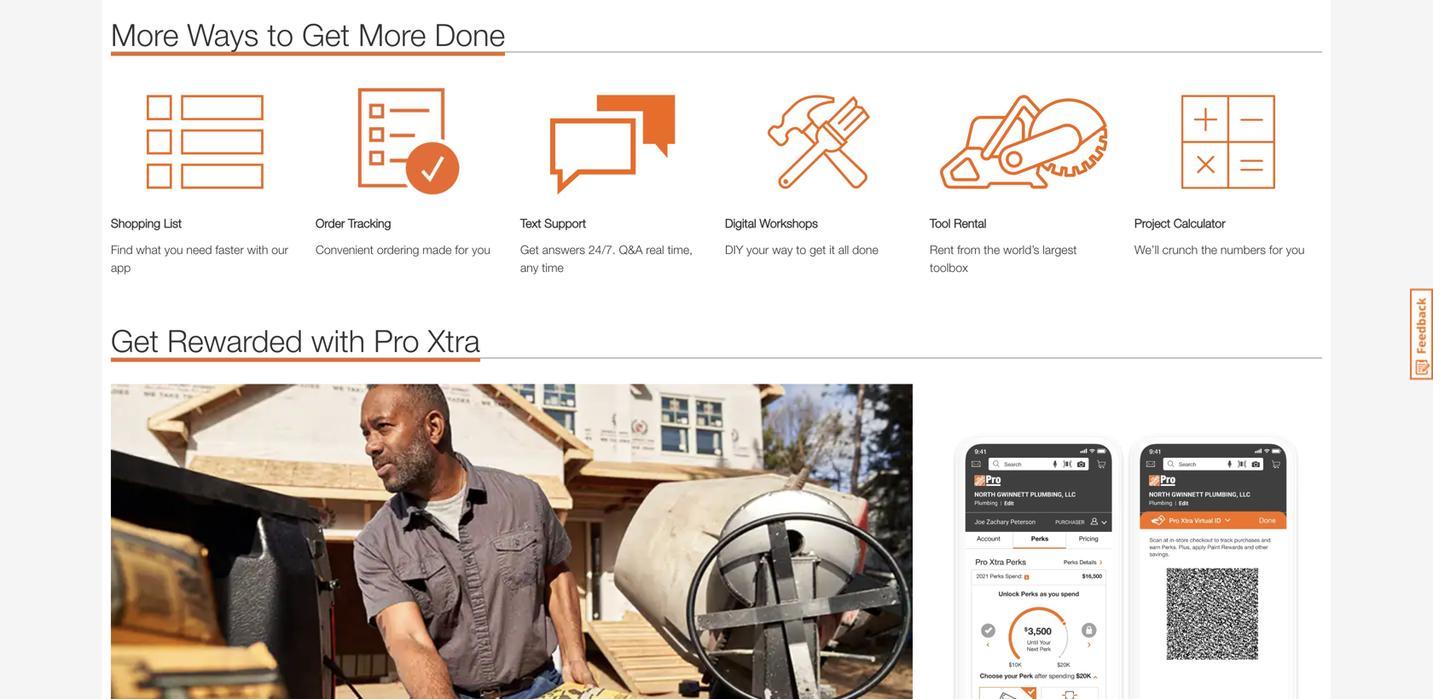 Task type: vqa. For each thing, say whether or not it's contained in the screenshot.


Task type: describe. For each thing, give the bounding box(es) containing it.
get for get answers 24/7. q&a real time, any time
[[521, 243, 539, 257]]

text
[[521, 216, 541, 230]]

order tracking
[[316, 217, 391, 231]]

3 you from the left
[[472, 243, 491, 257]]

app
[[111, 261, 131, 275]]

shopping
[[111, 216, 161, 230]]

tool rental
[[930, 216, 987, 230]]

you inside find what you need faster with our app
[[165, 243, 183, 257]]

2 you from the left
[[1287, 243, 1305, 257]]

from
[[958, 243, 981, 257]]

any
[[521, 261, 539, 275]]

get rewarded with pro xtra
[[111, 323, 480, 359]]

find
[[111, 243, 133, 257]]

done
[[853, 243, 879, 257]]

 image for rental
[[930, 78, 1118, 206]]

text support
[[521, 216, 586, 230]]

we'll
[[1135, 243, 1160, 257]]

rent
[[930, 243, 954, 257]]

answers
[[543, 243, 585, 257]]

 image for list
[[111, 78, 299, 206]]

list
[[164, 216, 182, 230]]

ways
[[187, 16, 259, 53]]

2 more from the left
[[359, 16, 426, 53]]

the for crunch
[[1202, 243, 1218, 257]]

digital workshops
[[725, 216, 818, 230]]

shopping list
[[111, 216, 182, 230]]

tool
[[930, 216, 951, 230]]

your
[[747, 243, 769, 257]]

real
[[646, 243, 665, 257]]

rewarded
[[167, 323, 303, 359]]

time
[[542, 261, 564, 275]]

1 for from the left
[[1270, 243, 1283, 257]]

toolbox
[[930, 261, 969, 275]]

q&a
[[619, 243, 643, 257]]

1 vertical spatial to
[[797, 243, 807, 257]]

numbers
[[1221, 243, 1267, 257]]

1 vertical spatial with
[[311, 323, 365, 359]]

feedback link image
[[1411, 288, 1434, 381]]

we'll crunch the numbers for you
[[1135, 243, 1305, 257]]

diy your way to get it all done
[[725, 243, 879, 257]]

convenient
[[316, 243, 374, 257]]

project
[[1135, 216, 1171, 230]]

digital
[[725, 216, 757, 230]]

made
[[423, 243, 452, 257]]

what
[[136, 243, 161, 257]]

pro
[[374, 323, 420, 359]]

it
[[830, 243, 835, 257]]



Task type: locate. For each thing, give the bounding box(es) containing it.
get inside get answers 24/7. q&a real time, any time
[[521, 243, 539, 257]]

find what you need faster with our app
[[111, 243, 288, 275]]

rental
[[954, 216, 987, 230]]

with
[[247, 243, 268, 257], [311, 323, 365, 359]]

0 horizontal spatial more
[[111, 16, 179, 53]]

1 horizontal spatial get
[[302, 16, 350, 53]]

workshops
[[760, 216, 818, 230]]

1 horizontal spatial with
[[311, 323, 365, 359]]

1 more from the left
[[111, 16, 179, 53]]

to right the ways
[[267, 16, 294, 53]]

rent from the world's largest toolbox
[[930, 243, 1077, 275]]

world's
[[1004, 243, 1040, 257]]

get
[[302, 16, 350, 53], [521, 243, 539, 257], [111, 323, 159, 359]]

get
[[810, 243, 826, 257]]

for right made
[[455, 243, 469, 257]]

2 horizontal spatial get
[[521, 243, 539, 257]]

0 horizontal spatial you
[[165, 243, 183, 257]]

more
[[111, 16, 179, 53], [359, 16, 426, 53]]

1 the from the left
[[984, 243, 1000, 257]]

get answers 24/7. q&a real time, any time
[[521, 243, 693, 275]]

the for from
[[984, 243, 1000, 257]]

 image for workshops
[[725, 78, 913, 206]]

more ways to get more done
[[111, 16, 505, 53]]

the
[[984, 243, 1000, 257], [1202, 243, 1218, 257]]

xtra
[[428, 323, 480, 359]]

24/7.
[[589, 243, 616, 257]]

way
[[773, 243, 793, 257]]

convenient ordering made for you
[[316, 243, 491, 257]]

1 vertical spatial get
[[521, 243, 539, 257]]

our
[[272, 243, 288, 257]]

1 horizontal spatial you
[[472, 243, 491, 257]]

to
[[267, 16, 294, 53], [797, 243, 807, 257]]

1 horizontal spatial for
[[1270, 243, 1283, 257]]

get for get rewarded with pro xtra
[[111, 323, 159, 359]]

the right from
[[984, 243, 1000, 257]]

1 you from the left
[[165, 243, 183, 257]]

0 horizontal spatial to
[[267, 16, 294, 53]]

2 the from the left
[[1202, 243, 1218, 257]]

 image for support
[[521, 78, 708, 206]]

you
[[165, 243, 183, 257], [1287, 243, 1305, 257], [472, 243, 491, 257]]

0 vertical spatial get
[[302, 16, 350, 53]]

to left get
[[797, 243, 807, 257]]

1 horizontal spatial more
[[359, 16, 426, 53]]

with left our
[[247, 243, 268, 257]]

0 horizontal spatial the
[[984, 243, 1000, 257]]

 image
[[111, 78, 299, 206], [316, 78, 504, 206], [521, 78, 708, 206], [725, 78, 913, 206], [930, 78, 1118, 206], [1135, 78, 1323, 206], [930, 384, 1323, 700]]

2 horizontal spatial you
[[1287, 243, 1305, 257]]

diy
[[725, 243, 744, 257]]

 image for tracking
[[316, 78, 504, 206]]

1 horizontal spatial to
[[797, 243, 807, 257]]

largest
[[1043, 243, 1077, 257]]

order
[[316, 217, 345, 231]]

0 vertical spatial to
[[267, 16, 294, 53]]

0 horizontal spatial get
[[111, 323, 159, 359]]

pro xtra's a free loyalty program for pros – and it's even better on the app. members can use the app to easily access and manage their benefits, access savings with virtual id at checkout, redeem offers and track spending toward earning pro xtra perks image
[[111, 384, 913, 700]]

for
[[1270, 243, 1283, 257], [455, 243, 469, 257]]

the down 'calculator'
[[1202, 243, 1218, 257]]

more left the ways
[[111, 16, 179, 53]]

1 horizontal spatial the
[[1202, 243, 1218, 257]]

need
[[186, 243, 212, 257]]

faster
[[215, 243, 244, 257]]

done
[[435, 16, 505, 53]]

with inside find what you need faster with our app
[[247, 243, 268, 257]]

more left done
[[359, 16, 426, 53]]

all
[[839, 243, 849, 257]]

you right 'what' on the top left
[[165, 243, 183, 257]]

you right made
[[472, 243, 491, 257]]

project calculator
[[1135, 216, 1226, 230]]

you right numbers at right
[[1287, 243, 1305, 257]]

0 vertical spatial with
[[247, 243, 268, 257]]

tracking
[[348, 217, 391, 231]]

0 horizontal spatial for
[[455, 243, 469, 257]]

for right numbers at right
[[1270, 243, 1283, 257]]

crunch
[[1163, 243, 1198, 257]]

 image for calculator
[[1135, 78, 1323, 206]]

2 for from the left
[[455, 243, 469, 257]]

support
[[545, 216, 586, 230]]

with left the pro at the left of page
[[311, 323, 365, 359]]

ordering
[[377, 243, 419, 257]]

calculator
[[1174, 216, 1226, 230]]

2 vertical spatial get
[[111, 323, 159, 359]]

the inside rent from the world's largest toolbox
[[984, 243, 1000, 257]]

0 horizontal spatial with
[[247, 243, 268, 257]]

time,
[[668, 243, 693, 257]]



